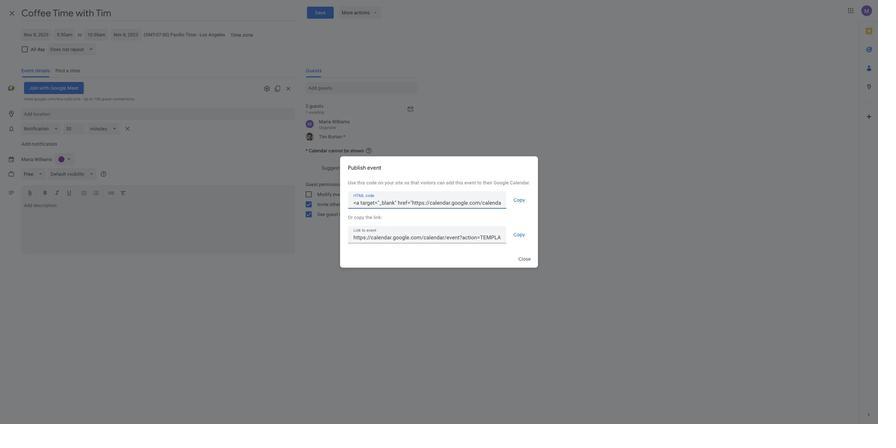 Task type: vqa. For each thing, say whether or not it's contained in the screenshot.
States
no



Task type: locate. For each thing, give the bounding box(es) containing it.
event left the "their"
[[465, 180, 476, 186]]

1 vertical spatial to
[[89, 97, 93, 102]]

copy button down calendar.
[[509, 192, 530, 208]]

0 vertical spatial copy button
[[509, 192, 530, 208]]

1 vertical spatial guest
[[326, 212, 338, 217]]

add
[[21, 141, 30, 147]]

use this code on your site so that visitors can add this event to their google calendar.
[[348, 180, 530, 186]]

event
[[367, 165, 382, 172], [465, 180, 476, 186], [333, 192, 344, 197]]

30 minutes before element
[[21, 122, 133, 136]]

group
[[300, 180, 418, 220]]

0 horizontal spatial time
[[186, 32, 196, 37]]

1 horizontal spatial this
[[456, 180, 464, 186]]

0 horizontal spatial williams
[[34, 157, 52, 162]]

google
[[50, 85, 66, 91], [494, 180, 509, 186]]

copy up close
[[514, 232, 526, 238]]

time left zone at the top left
[[231, 32, 241, 38]]

close button
[[514, 251, 536, 267]]

maria down add
[[21, 157, 33, 162]]

1 vertical spatial williams
[[34, 157, 52, 162]]

1 horizontal spatial time
[[231, 32, 241, 38]]

visitors
[[421, 180, 436, 186]]

to inside publish event dialog
[[478, 180, 482, 186]]

1
[[306, 110, 308, 115]]

join with google meet
[[29, 85, 79, 91]]

07:00)
[[156, 32, 169, 37]]

this right use
[[357, 180, 365, 186]]

2 copy from the top
[[514, 232, 526, 238]]

1 horizontal spatial williams
[[332, 119, 350, 125]]

2 copy button from the top
[[509, 227, 530, 243]]

1 horizontal spatial to
[[89, 97, 93, 102]]

maria up 'organizer'
[[319, 119, 331, 125]]

join with google meet link
[[24, 82, 84, 94]]

1 horizontal spatial guest
[[326, 212, 338, 217]]

1 vertical spatial *
[[306, 148, 308, 154]]

to
[[78, 32, 82, 37], [89, 97, 93, 102], [478, 180, 482, 186]]

0 horizontal spatial this
[[357, 180, 365, 186]]

0 horizontal spatial google
[[50, 85, 66, 91]]

0 vertical spatial williams
[[332, 119, 350, 125]]

awaiting
[[309, 110, 324, 115]]

williams inside "maria williams organizer"
[[332, 119, 350, 125]]

link:
[[374, 215, 382, 220]]

*
[[343, 134, 345, 140], [306, 148, 308, 154]]

williams for maria williams
[[34, 157, 52, 162]]

bulleted list image
[[93, 190, 100, 198]]

1 horizontal spatial google
[[494, 180, 509, 186]]

this right add
[[456, 180, 464, 186]]

calendar.
[[510, 180, 530, 186]]

2 vertical spatial to
[[478, 180, 482, 186]]

time inside time zone button
[[231, 32, 241, 38]]

with
[[40, 85, 49, 91]]

1 vertical spatial copy button
[[509, 227, 530, 243]]

organizer
[[319, 126, 336, 130]]

permissions
[[319, 182, 345, 187]]

maria for maria williams organizer
[[319, 119, 331, 125]]

that
[[411, 180, 419, 186]]

event for publish event
[[367, 165, 382, 172]]

2 horizontal spatial to
[[478, 180, 482, 186]]

time zone
[[231, 32, 253, 38]]

0 vertical spatial maria
[[319, 119, 331, 125]]

formatting options toolbar
[[21, 186, 295, 202]]

copy
[[514, 197, 526, 203], [514, 232, 526, 238]]

1 vertical spatial maria
[[21, 157, 33, 162]]

this
[[357, 180, 365, 186], [456, 180, 464, 186]]

italic image
[[54, 190, 60, 198]]

williams up 'organizer'
[[332, 119, 350, 125]]

guest permissions
[[306, 182, 345, 187]]

add
[[446, 180, 454, 186]]

0 horizontal spatial to
[[78, 32, 82, 37]]

google inside publish event dialog
[[494, 180, 509, 186]]

0 vertical spatial event
[[367, 165, 382, 172]]

bold image
[[42, 190, 48, 198]]

event up code
[[367, 165, 382, 172]]

1 vertical spatial google
[[494, 180, 509, 186]]

2 guests 1 awaiting
[[306, 104, 324, 115]]

time zone button
[[228, 29, 256, 41]]

all
[[31, 47, 36, 52]]

0 vertical spatial google
[[50, 85, 66, 91]]

maria inside "maria williams organizer"
[[319, 119, 331, 125]]

up
[[84, 97, 88, 102]]

use
[[348, 180, 356, 186]]

invite
[[318, 202, 329, 207]]

publish event
[[348, 165, 382, 172]]

None text field
[[353, 233, 501, 243]]

1 horizontal spatial *
[[343, 134, 345, 140]]

Minutes in advance for notification number field
[[66, 123, 82, 135]]

add notification button
[[19, 138, 60, 150]]

2 vertical spatial event
[[333, 192, 344, 197]]

tim
[[319, 134, 327, 140]]

2 this from the left
[[456, 180, 464, 186]]

maria
[[319, 119, 331, 125], [21, 157, 33, 162]]

their
[[483, 180, 493, 186]]

2 horizontal spatial event
[[465, 180, 476, 186]]

1 copy button from the top
[[509, 192, 530, 208]]

0 vertical spatial *
[[343, 134, 345, 140]]

guest right 100
[[102, 97, 112, 102]]

event for modify event
[[333, 192, 344, 197]]

be
[[344, 148, 349, 154]]

-
[[197, 32, 199, 37]]

tab list
[[860, 22, 879, 406]]

1 horizontal spatial maria
[[319, 119, 331, 125]]

pacific
[[170, 32, 185, 37]]

angeles
[[208, 32, 225, 37]]

copy down calendar.
[[514, 197, 526, 203]]

0 vertical spatial guest
[[102, 97, 112, 102]]

all day
[[31, 47, 45, 52]]

* left calendar
[[306, 148, 308, 154]]

time
[[186, 32, 196, 37], [231, 32, 241, 38]]

copy button
[[509, 192, 530, 208], [509, 227, 530, 243]]

* right the burton
[[343, 134, 345, 140]]

0 horizontal spatial event
[[333, 192, 344, 197]]

None text field
[[353, 199, 501, 208]]

guest
[[306, 182, 318, 187]]

0 horizontal spatial maria
[[21, 157, 33, 162]]

1 vertical spatial copy
[[514, 232, 526, 238]]

cannot
[[329, 148, 343, 154]]

numbered list image
[[81, 190, 87, 198]]

williams down notification
[[34, 157, 52, 162]]

event up others
[[333, 192, 344, 197]]

meet
[[67, 85, 79, 91]]

williams
[[332, 119, 350, 125], [34, 157, 52, 162]]

2 time from the left
[[231, 32, 241, 38]]

guest left the list
[[326, 212, 338, 217]]

copy button up close
[[509, 227, 530, 243]]

remove formatting image
[[120, 190, 127, 198]]

time left -
[[186, 32, 196, 37]]

google inside join with google meet link
[[50, 85, 66, 91]]

0 vertical spatial copy
[[514, 197, 526, 203]]

1 copy from the top
[[514, 197, 526, 203]]

guest
[[102, 97, 112, 102], [326, 212, 338, 217]]

google right with
[[50, 85, 66, 91]]

1 this from the left
[[357, 180, 365, 186]]

1 horizontal spatial event
[[367, 165, 382, 172]]

calendar
[[309, 148, 328, 154]]

google right the "their"
[[494, 180, 509, 186]]



Task type: describe. For each thing, give the bounding box(es) containing it.
tim burton *
[[319, 134, 345, 140]]

notification
[[32, 141, 57, 147]]

* calendar cannot be shown
[[306, 148, 364, 154]]

100
[[94, 97, 101, 102]]

zone
[[243, 32, 253, 38]]

modify
[[318, 192, 332, 197]]

the
[[366, 215, 372, 220]]

* inside 'tim burton' tree item
[[343, 134, 345, 140]]

burton
[[328, 134, 342, 140]]

copy for 1st copy button from the bottom of the publish event dialog
[[514, 232, 526, 238]]

(gmt-
[[144, 32, 156, 37]]

save button
[[307, 7, 334, 19]]

meet.google.com/kva-
[[24, 97, 64, 102]]

site
[[395, 180, 403, 186]]

tim burton tree item
[[300, 132, 418, 142]]

add notification
[[21, 141, 57, 147]]

(gmt-07:00) pacific time - los angeles
[[144, 32, 225, 37]]

cms
[[73, 97, 81, 102]]

can
[[437, 180, 445, 186]]

or
[[348, 215, 353, 220]]

0 horizontal spatial guest
[[102, 97, 112, 102]]

others
[[330, 202, 343, 207]]

day
[[37, 47, 45, 52]]

insert link image
[[108, 190, 115, 198]]

maria williams, organizer tree item
[[300, 118, 418, 132]]

connections
[[113, 97, 135, 102]]

·
[[82, 97, 83, 102]]

los
[[200, 32, 207, 37]]

meet.google.com/kva-oyfe-cms · up to 100 guest connections
[[24, 97, 135, 102]]

0 vertical spatial to
[[78, 32, 82, 37]]

Description text field
[[21, 203, 295, 253]]

code
[[367, 180, 377, 186]]

or copy the link:
[[348, 215, 382, 220]]

Title text field
[[21, 6, 297, 21]]

oyfe-
[[64, 97, 73, 102]]

see
[[318, 212, 325, 217]]

none text field inside publish event dialog
[[353, 233, 501, 243]]

close
[[519, 256, 531, 262]]

copy
[[354, 215, 364, 220]]

list
[[339, 212, 345, 217]]

shown
[[350, 148, 364, 154]]

underline image
[[66, 190, 72, 198]]

save
[[315, 10, 326, 16]]

your
[[385, 180, 394, 186]]

join
[[29, 85, 39, 91]]

see guest list
[[318, 212, 345, 217]]

so
[[404, 180, 410, 186]]

2
[[306, 104, 308, 109]]

group containing guest permissions
[[300, 180, 418, 220]]

publish event dialog
[[340, 157, 538, 268]]

copy for first copy button from the top
[[514, 197, 526, 203]]

modify event
[[318, 192, 344, 197]]

1 time from the left
[[186, 32, 196, 37]]

on
[[378, 180, 384, 186]]

none text field inside publish event dialog
[[353, 199, 501, 208]]

guests
[[310, 104, 324, 109]]

maria williams organizer
[[319, 119, 350, 130]]

williams for maria williams organizer
[[332, 119, 350, 125]]

invite others
[[318, 202, 343, 207]]

0 horizontal spatial *
[[306, 148, 308, 154]]

1 vertical spatial event
[[465, 180, 476, 186]]

guests invited to this event. tree
[[300, 118, 418, 142]]

maria for maria williams
[[21, 157, 33, 162]]

maria williams
[[21, 157, 52, 162]]

publish
[[348, 165, 366, 172]]



